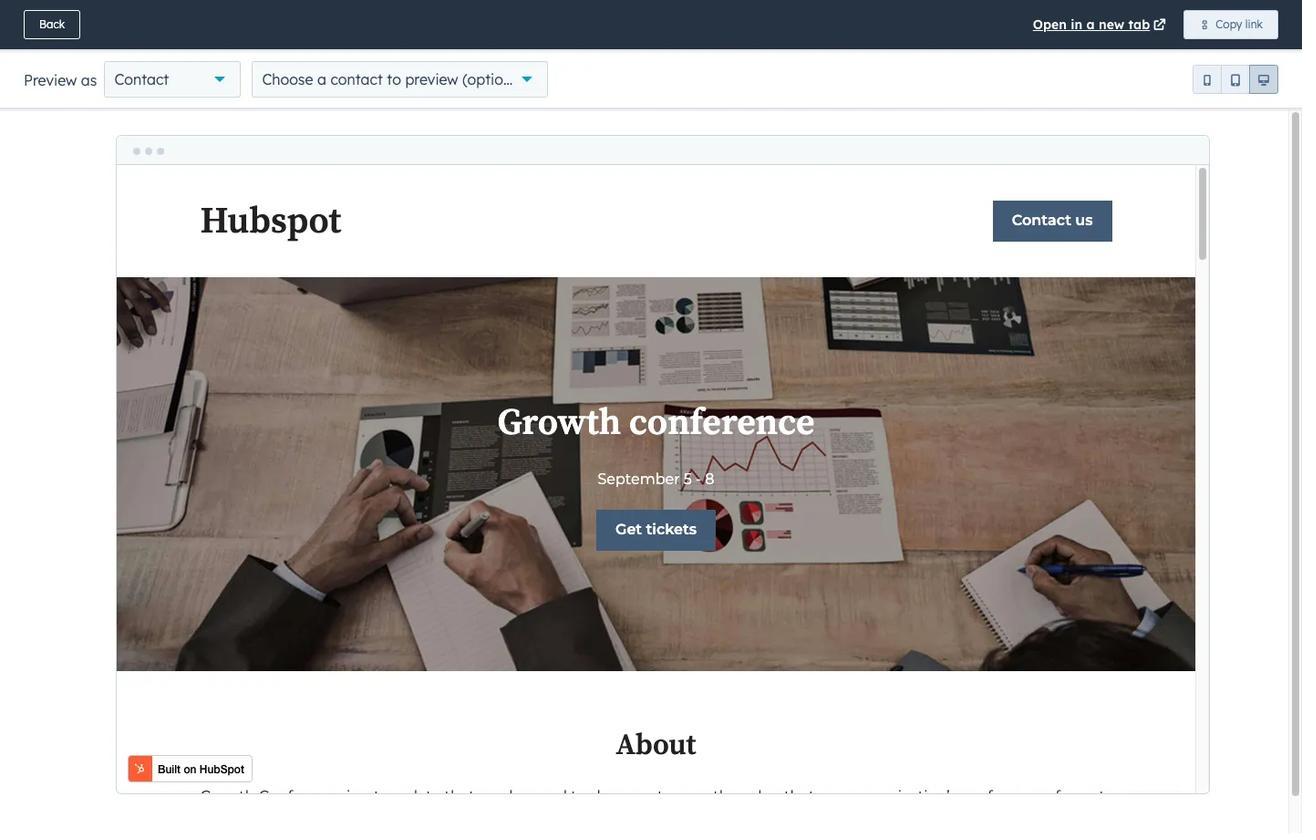 Task type: locate. For each thing, give the bounding box(es) containing it.
1 vertical spatial preview
[[24, 71, 77, 89]]

1 vertical spatial to
[[405, 412, 418, 429]]

0 vertical spatial pages
[[108, 170, 146, 186]]

to left share
[[405, 412, 418, 429]]

None text field
[[712, 58, 780, 89]]

preview
[[1128, 18, 1168, 32], [24, 71, 77, 89]]

a inside "open in a new tab" link
[[1087, 16, 1096, 33]]

0 vertical spatial to
[[387, 70, 401, 89]]

create your first blog
[[439, 463, 574, 480]]

(optional)
[[463, 70, 530, 89]]

0 horizontal spatial to
[[387, 70, 401, 89]]

share
[[421, 412, 454, 429]]

blog right all
[[679, 118, 707, 134]]

pages inside button
[[108, 170, 146, 186]]

blogging
[[349, 412, 402, 429]]

choose a contact to preview (optional) button
[[252, 61, 549, 98]]

preview as
[[24, 71, 97, 89]]

pages
[[108, 170, 146, 186], [109, 222, 146, 238], [127, 326, 164, 342]]

blog
[[679, 118, 707, 134], [547, 463, 574, 480]]

your left first
[[485, 463, 514, 480]]

site
[[57, 116, 84, 134]]

link
[[1246, 17, 1264, 31]]

a inside "choose a contact to preview (optional)" popup button
[[318, 70, 327, 89]]

preview
[[405, 70, 459, 89]]

group down the publish group
[[1193, 65, 1279, 94]]

create
[[439, 463, 481, 480]]

settings
[[1163, 66, 1212, 82]]

your
[[504, 372, 546, 395], [458, 412, 485, 429], [485, 463, 514, 480]]

publish
[[1210, 18, 1246, 32]]

blog listing pages button
[[36, 306, 207, 358]]

your up brand's at the left of the page
[[504, 372, 546, 395]]

pages right website
[[108, 170, 146, 186]]

2 vertical spatial pages
[[127, 326, 164, 342]]

group
[[611, 58, 683, 89], [1227, 58, 1285, 89], [1193, 65, 1279, 94]]

personality.
[[622, 412, 692, 429]]

new
[[1099, 16, 1125, 33]]

brand's
[[488, 412, 533, 429]]

1 horizontal spatial preview
[[1128, 18, 1168, 32]]

in
[[1071, 16, 1083, 33]]

view all blog posts
[[625, 118, 745, 134]]

a right choose
[[318, 70, 327, 89]]

0 horizontal spatial preview
[[24, 71, 77, 89]]

1 horizontal spatial a
[[1087, 16, 1096, 33]]

publish button
[[1194, 11, 1262, 40]]

exit link
[[9, 11, 60, 40]]

settings button
[[1137, 58, 1220, 89]]

preview for preview as
[[24, 71, 77, 89]]

a
[[1087, 16, 1096, 33], [318, 70, 327, 89]]

pages right the landing at the left of page
[[109, 222, 146, 238]]

0 vertical spatial your
[[504, 372, 546, 395]]

0 horizontal spatial a
[[318, 70, 327, 89]]

link opens in a new window image
[[1154, 19, 1167, 33], [1154, 19, 1167, 33], [749, 120, 761, 134], [749, 120, 761, 134]]

2 vertical spatial your
[[485, 463, 514, 480]]

1 vertical spatial a
[[318, 70, 327, 89]]

to
[[387, 70, 401, 89], [405, 412, 418, 429]]

blog right first
[[547, 463, 574, 480]]

website
[[57, 170, 105, 186]]

preview left as
[[24, 71, 77, 89]]

1 horizontal spatial blog
[[679, 118, 707, 134]]

listing
[[87, 326, 123, 342]]

use
[[322, 412, 345, 429]]

autosaved
[[1034, 17, 1101, 34]]

contact
[[331, 70, 383, 89]]

1 vertical spatial pages
[[109, 222, 146, 238]]

preview right new
[[1128, 18, 1168, 32]]

preview inside "button"
[[1128, 18, 1168, 32]]

to right contact
[[387, 70, 401, 89]]

your right share
[[458, 412, 485, 429]]

view
[[625, 118, 655, 134]]

connect with your audience alert
[[219, 186, 795, 519]]

landing pages
[[57, 222, 146, 238]]

1 vertical spatial blog
[[547, 463, 574, 480]]

0 vertical spatial a
[[1087, 16, 1096, 33]]

1 horizontal spatial to
[[405, 412, 418, 429]]

pages right 'listing'
[[127, 326, 164, 342]]

website pages
[[57, 170, 146, 186]]

open
[[1034, 16, 1068, 33]]

choose
[[262, 70, 313, 89]]

chat
[[1203, 792, 1232, 808]]

as
[[81, 71, 97, 89]]

0 vertical spatial preview
[[1128, 18, 1168, 32]]

expertise
[[536, 412, 592, 429]]

0 horizontal spatial blog
[[547, 463, 574, 480]]

view all blog posts link
[[625, 115, 765, 137]]

a right in
[[1087, 16, 1096, 33]]



Task type: vqa. For each thing, say whether or not it's contained in the screenshot.
1st Closed from the right
no



Task type: describe. For each thing, give the bounding box(es) containing it.
1
[[1282, 4, 1287, 17]]

to inside "choose a contact to preview (optional)" popup button
[[387, 70, 401, 89]]

autosaved button
[[1034, 15, 1101, 36]]

contact
[[114, 70, 169, 89]]

open in a new tab link
[[1034, 14, 1170, 36]]

blog listing pages
[[57, 326, 164, 342]]

website pages button
[[36, 150, 207, 202]]

site navigator
[[57, 116, 161, 134]]

exit
[[25, 18, 44, 32]]

to inside "connect with your audience" alert
[[405, 412, 418, 429]]

publish group
[[1194, 11, 1285, 40]]

audience
[[551, 372, 635, 395]]

copy link button
[[1185, 10, 1279, 39]]

with
[[459, 372, 498, 395]]

blog
[[57, 326, 84, 342]]

copy link
[[1217, 17, 1264, 31]]

connect
[[379, 372, 454, 395]]

navigator
[[89, 116, 161, 134]]

landing
[[57, 222, 105, 238]]

your inside button
[[485, 463, 514, 480]]

tab
[[1129, 16, 1151, 33]]

landing pages button
[[36, 202, 207, 254]]

pages for website pages
[[108, 170, 146, 186]]

blog inside button
[[547, 463, 574, 480]]

all
[[659, 118, 675, 134]]

create your first blog button
[[417, 453, 597, 490]]

pages for landing pages
[[109, 222, 146, 238]]

group down the link
[[1227, 58, 1285, 89]]

1 vertical spatial your
[[458, 412, 485, 429]]

contact button
[[104, 61, 241, 98]]

back button
[[24, 10, 81, 39]]

group up view at top
[[611, 58, 683, 89]]

back
[[39, 17, 65, 31]]

choose a contact to preview (optional)
[[262, 70, 530, 89]]

0 vertical spatial blog
[[679, 118, 707, 134]]

preview button
[[1112, 11, 1183, 40]]

preview for preview
[[1128, 18, 1168, 32]]

posts
[[711, 118, 745, 134]]

connect with your audience
[[379, 372, 635, 395]]

open in a new tab
[[1034, 16, 1151, 33]]

use blogging to share your brand's expertise and personality.
[[322, 412, 692, 429]]

and
[[595, 412, 619, 429]]

copy
[[1217, 17, 1243, 31]]

first
[[517, 463, 543, 480]]



